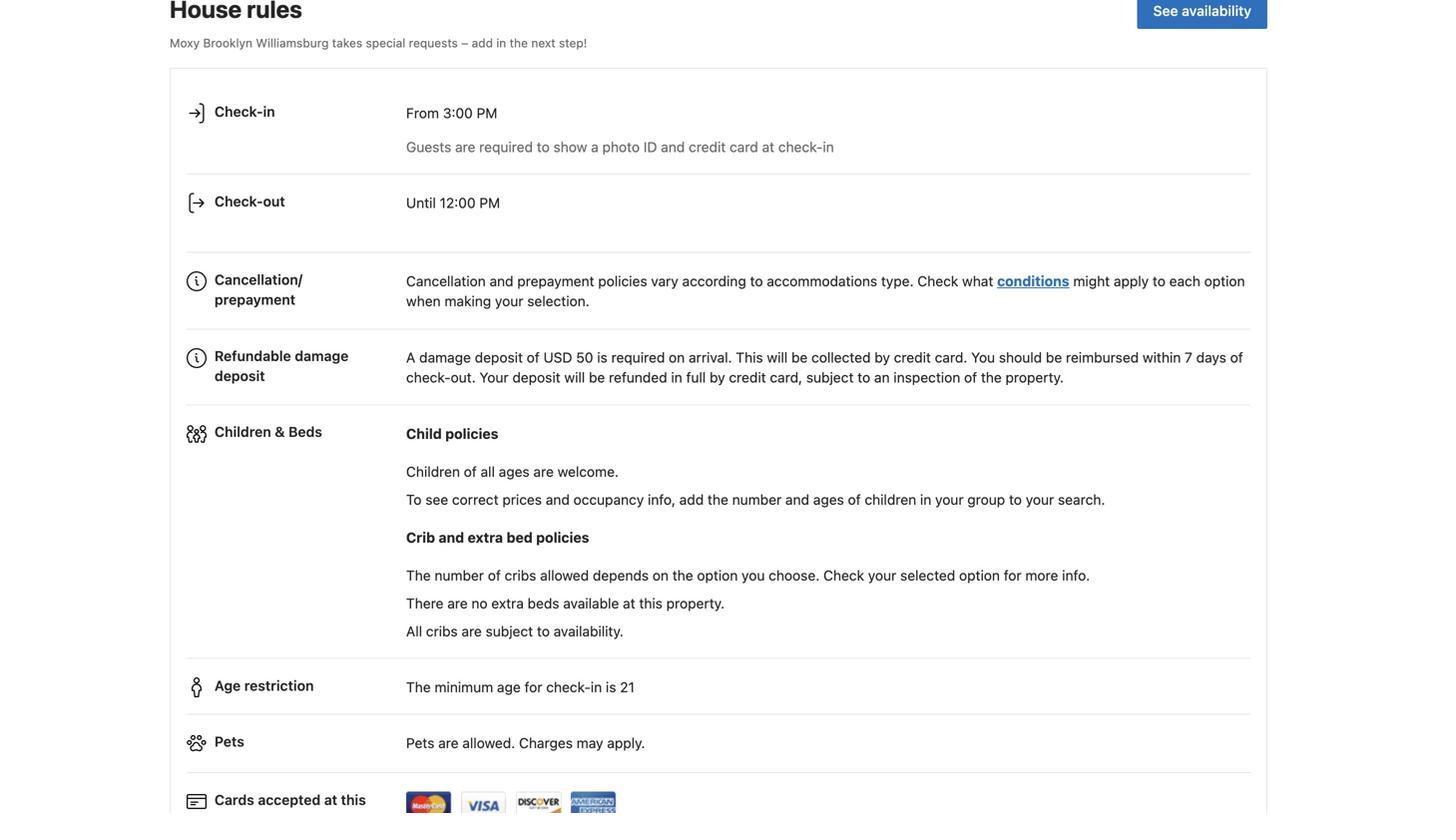 Task type: describe. For each thing, give the bounding box(es) containing it.
discover image
[[516, 792, 562, 814]]

age restriction
[[215, 678, 314, 694]]

prices
[[503, 491, 542, 508]]

search.
[[1058, 491, 1105, 508]]

charges
[[519, 735, 573, 752]]

1 vertical spatial check
[[824, 567, 864, 584]]

choose.
[[769, 567, 820, 584]]

pets for pets
[[215, 734, 244, 750]]

show
[[554, 139, 587, 155]]

according
[[682, 273, 746, 289]]

1 vertical spatial at
[[623, 595, 636, 612]]

50
[[576, 349, 593, 366]]

might apply to each option when making your selection.
[[406, 273, 1245, 309]]

next
[[531, 36, 556, 50]]

see
[[1154, 3, 1179, 19]]

crib and extra bed policies
[[406, 529, 589, 546]]

of left children
[[848, 491, 861, 508]]

accepted payment methods and conditions element
[[187, 782, 1251, 814]]

step!
[[559, 36, 587, 50]]

children for children of all ages are welcome.
[[406, 463, 460, 480]]

moxy
[[170, 36, 200, 50]]

all
[[406, 623, 422, 640]]

and right prices
[[546, 491, 570, 508]]

1 horizontal spatial option
[[959, 567, 1000, 584]]

id
[[644, 139, 657, 155]]

guests are required to show a photo id and credit card at check-in
[[406, 139, 834, 155]]

see availability
[[1154, 3, 1252, 19]]

check- for out
[[215, 193, 263, 210]]

takes
[[332, 36, 362, 50]]

2 horizontal spatial at
[[762, 139, 775, 155]]

in right –
[[496, 36, 506, 50]]

1 vertical spatial on
[[653, 567, 669, 584]]

1 vertical spatial for
[[525, 679, 543, 696]]

0 horizontal spatial credit
[[689, 139, 726, 155]]

1 horizontal spatial this
[[639, 595, 663, 612]]

subject inside a damage deposit of usd 50 is required on arrival. this will be collected by credit card. you should be reimbursed within 7 days of check-out. your deposit will be refunded in full by credit card, subject to an inspection of the property.
[[806, 369, 854, 386]]

2 vertical spatial credit
[[729, 369, 766, 386]]

0 horizontal spatial number
[[435, 567, 484, 584]]

check- inside a damage deposit of usd 50 is required on arrival. this will be collected by credit card. you should be reimbursed within 7 days of check-out. your deposit will be refunded in full by credit card, subject to an inspection of the property.
[[406, 369, 451, 386]]

0 vertical spatial extra
[[468, 529, 503, 546]]

to right according
[[750, 273, 763, 289]]

cards
[[215, 792, 254, 808]]

brooklyn
[[203, 36, 253, 50]]

deposit for a
[[475, 349, 523, 366]]

out.
[[451, 369, 476, 386]]

2 vertical spatial policies
[[536, 529, 589, 546]]

might
[[1074, 273, 1110, 289]]

reimbursed
[[1066, 349, 1139, 366]]

deposit for refundable
[[215, 368, 265, 384]]

from 3:00 pm
[[406, 105, 497, 121]]

see
[[426, 491, 448, 508]]

0 vertical spatial ages
[[499, 463, 530, 480]]

cards accepted at this hotel
[[215, 792, 366, 814]]

pets are allowed. charges may apply.
[[406, 735, 645, 752]]

accepted
[[258, 792, 321, 808]]

cancellation
[[406, 273, 486, 289]]

what
[[962, 273, 994, 289]]

of right days
[[1231, 349, 1244, 366]]

1 vertical spatial policies
[[445, 426, 499, 442]]

add for info,
[[680, 491, 704, 508]]

to left show
[[537, 139, 550, 155]]

1 horizontal spatial for
[[1004, 567, 1022, 584]]

to see correct prices and occupancy info, add the number and ages of children in your group to your search.
[[406, 491, 1105, 508]]

2 horizontal spatial be
[[1046, 349, 1062, 366]]

children & beds
[[215, 424, 322, 440]]

to right group
[[1009, 491, 1022, 508]]

guests
[[406, 139, 451, 155]]

0 horizontal spatial required
[[479, 139, 533, 155]]

cancellation/ prepayment
[[215, 271, 303, 308]]

refunded
[[609, 369, 667, 386]]

the left next
[[510, 36, 528, 50]]

prepayment inside the cancellation/ prepayment
[[215, 291, 296, 308]]

refundable
[[215, 348, 291, 364]]

type.
[[881, 273, 914, 289]]

your
[[480, 369, 509, 386]]

check-out
[[215, 193, 285, 210]]

of down crib and extra bed policies
[[488, 567, 501, 584]]

child policies
[[406, 426, 499, 442]]

this inside cards accepted at this hotel
[[341, 792, 366, 808]]

age
[[497, 679, 521, 696]]

check- for in
[[215, 103, 263, 120]]

your left search.
[[1026, 491, 1054, 508]]

are up prices
[[534, 463, 554, 480]]

in right card
[[823, 139, 834, 155]]

0 horizontal spatial by
[[710, 369, 725, 386]]

depends
[[593, 567, 649, 584]]

cancellation and prepayment policies vary according to accommodations type. check what conditions
[[406, 273, 1070, 289]]

refundable damage deposit
[[215, 348, 349, 384]]

bed
[[507, 529, 533, 546]]

williamsburg
[[256, 36, 329, 50]]

a
[[591, 139, 599, 155]]

out
[[263, 193, 285, 210]]

0 vertical spatial check-
[[778, 139, 823, 155]]

a damage deposit of usd 50 is required on arrival. this will be collected by credit card. you should be reimbursed within 7 days of check-out. your deposit will be refunded in full by credit card, subject to an inspection of the property.
[[406, 349, 1244, 386]]

pets for pets are allowed. charges may apply.
[[406, 735, 435, 752]]

selected
[[901, 567, 956, 584]]

1 vertical spatial will
[[564, 369, 585, 386]]

1 horizontal spatial be
[[792, 349, 808, 366]]

see availability button
[[1138, 0, 1268, 29]]

more
[[1026, 567, 1059, 584]]

0 horizontal spatial option
[[697, 567, 738, 584]]

children of all ages are welcome.
[[406, 463, 619, 480]]

special
[[366, 36, 406, 50]]

7
[[1185, 349, 1193, 366]]

0 vertical spatial policies
[[598, 273, 647, 289]]

at inside cards accepted at this hotel
[[324, 792, 337, 808]]

and up making
[[490, 273, 514, 289]]

apply
[[1114, 273, 1149, 289]]

property. inside a damage deposit of usd 50 is required on arrival. this will be collected by credit card. you should be reimbursed within 7 days of check-out. your deposit will be refunded in full by credit card, subject to an inspection of the property.
[[1006, 369, 1064, 386]]

1 vertical spatial cribs
[[426, 623, 458, 640]]

your left selected
[[868, 567, 897, 584]]

0 horizontal spatial be
[[589, 369, 605, 386]]

within
[[1143, 349, 1181, 366]]

12:00 pm
[[440, 195, 500, 211]]

is for 21
[[606, 679, 616, 696]]

apply.
[[607, 735, 645, 752]]

children
[[865, 491, 917, 508]]

check-in
[[215, 103, 275, 120]]

no
[[472, 595, 488, 612]]

required inside a damage deposit of usd 50 is required on arrival. this will be collected by credit card. you should be reimbursed within 7 days of check-out. your deposit will be refunded in full by credit card, subject to an inspection of the property.
[[611, 349, 665, 366]]

card,
[[770, 369, 803, 386]]

are for no
[[447, 595, 468, 612]]



Task type: vqa. For each thing, say whether or not it's contained in the screenshot.
the "conditions" link
yes



Task type: locate. For each thing, give the bounding box(es) containing it.
be right should
[[1046, 349, 1062, 366]]

&
[[275, 424, 285, 440]]

all
[[481, 463, 495, 480]]

usd
[[544, 349, 573, 366]]

credit up the inspection
[[894, 349, 931, 366]]

the left minimum
[[406, 679, 431, 696]]

extra
[[468, 529, 503, 546], [492, 595, 524, 612]]

1 horizontal spatial required
[[611, 349, 665, 366]]

are
[[455, 139, 476, 155], [534, 463, 554, 480], [447, 595, 468, 612], [462, 623, 482, 640], [438, 735, 459, 752]]

option right each
[[1205, 273, 1245, 289]]

is inside a damage deposit of usd 50 is required on arrival. this will be collected by credit card. you should be reimbursed within 7 days of check-out. your deposit will be refunded in full by credit card, subject to an inspection of the property.
[[597, 349, 608, 366]]

number up no
[[435, 567, 484, 584]]

is left 21
[[606, 679, 616, 696]]

damage for a
[[419, 349, 471, 366]]

are down no
[[462, 623, 482, 640]]

welcome.
[[558, 463, 619, 480]]

property. down the number of cribs allowed depends on the option you choose. check your selected option for more info.
[[667, 595, 725, 612]]

pets up mastercard image
[[406, 735, 435, 752]]

2 horizontal spatial policies
[[598, 273, 647, 289]]

in inside a damage deposit of usd 50 is required on arrival. this will be collected by credit card. you should be reimbursed within 7 days of check-out. your deposit will be refunded in full by credit card, subject to an inspection of the property.
[[671, 369, 683, 386]]

crib
[[406, 529, 435, 546]]

card.
[[935, 349, 968, 366]]

check- up cancellation/
[[215, 193, 263, 210]]

to down beds
[[537, 623, 550, 640]]

your right making
[[495, 293, 524, 309]]

in
[[496, 36, 506, 50], [263, 103, 275, 120], [823, 139, 834, 155], [671, 369, 683, 386], [920, 491, 932, 508], [591, 679, 602, 696]]

card
[[730, 139, 758, 155]]

0 horizontal spatial cribs
[[426, 623, 458, 640]]

to left "an"
[[858, 369, 871, 386]]

1 vertical spatial subject
[[486, 623, 533, 640]]

1 horizontal spatial add
[[680, 491, 704, 508]]

0 horizontal spatial for
[[525, 679, 543, 696]]

beds
[[528, 595, 560, 612]]

2 horizontal spatial credit
[[894, 349, 931, 366]]

subject down no
[[486, 623, 533, 640]]

check right choose.
[[824, 567, 864, 584]]

making
[[445, 293, 491, 309]]

1 horizontal spatial prepayment
[[517, 273, 595, 289]]

you
[[742, 567, 765, 584]]

on inside a damage deposit of usd 50 is required on arrival. this will be collected by credit card. you should be reimbursed within 7 days of check-out. your deposit will be refunded in full by credit card, subject to an inspection of the property.
[[669, 349, 685, 366]]

option right selected
[[959, 567, 1000, 584]]

an
[[874, 369, 890, 386]]

1 horizontal spatial will
[[767, 349, 788, 366]]

cribs up beds
[[505, 567, 536, 584]]

0 vertical spatial add
[[472, 36, 493, 50]]

of left all
[[464, 463, 477, 480]]

0 horizontal spatial damage
[[295, 348, 349, 364]]

and right crib
[[439, 529, 464, 546]]

policies
[[598, 273, 647, 289], [445, 426, 499, 442], [536, 529, 589, 546]]

to left each
[[1153, 273, 1166, 289]]

0 vertical spatial required
[[479, 139, 533, 155]]

deposit down refundable
[[215, 368, 265, 384]]

be up card,
[[792, 349, 808, 366]]

required up refunded at the left top
[[611, 349, 665, 366]]

will down 50
[[564, 369, 585, 386]]

for
[[1004, 567, 1022, 584], [525, 679, 543, 696]]

available
[[563, 595, 619, 612]]

the right info, at the left of the page
[[708, 491, 729, 508]]

until
[[406, 195, 436, 211]]

this
[[639, 595, 663, 612], [341, 792, 366, 808]]

at down depends
[[623, 595, 636, 612]]

0 horizontal spatial ages
[[499, 463, 530, 480]]

to
[[537, 139, 550, 155], [750, 273, 763, 289], [1153, 273, 1166, 289], [858, 369, 871, 386], [1009, 491, 1022, 508], [537, 623, 550, 640]]

required down 3:00 pm
[[479, 139, 533, 155]]

0 vertical spatial children
[[215, 424, 271, 440]]

american express image
[[571, 792, 617, 814]]

0 horizontal spatial property.
[[667, 595, 725, 612]]

1 vertical spatial by
[[710, 369, 725, 386]]

this down depends
[[639, 595, 663, 612]]

number
[[732, 491, 782, 508], [435, 567, 484, 584]]

1 vertical spatial credit
[[894, 349, 931, 366]]

0 vertical spatial this
[[639, 595, 663, 612]]

age
[[215, 678, 241, 694]]

of down you
[[964, 369, 977, 386]]

0 vertical spatial credit
[[689, 139, 726, 155]]

1 horizontal spatial check
[[918, 273, 959, 289]]

damage right refundable
[[295, 348, 349, 364]]

0 horizontal spatial at
[[324, 792, 337, 808]]

by down arrival.
[[710, 369, 725, 386]]

0 horizontal spatial add
[[472, 36, 493, 50]]

until 12:00 pm
[[406, 195, 500, 211]]

minimum
[[435, 679, 493, 696]]

there
[[406, 595, 444, 612]]

you
[[971, 349, 995, 366]]

deposit inside refundable damage deposit
[[215, 368, 265, 384]]

occupancy
[[574, 491, 644, 508]]

check
[[918, 273, 959, 289], [824, 567, 864, 584]]

moxy brooklyn williamsburg takes special requests – add in the next step!
[[170, 36, 587, 50]]

3:00 pm
[[443, 105, 497, 121]]

policies left vary
[[598, 273, 647, 289]]

info.
[[1062, 567, 1090, 584]]

add for –
[[472, 36, 493, 50]]

the right depends
[[673, 567, 693, 584]]

each
[[1170, 273, 1201, 289]]

check left what
[[918, 273, 959, 289]]

there are no extra beds available at this property.
[[406, 595, 725, 612]]

0 horizontal spatial prepayment
[[215, 291, 296, 308]]

at
[[762, 139, 775, 155], [623, 595, 636, 612], [324, 792, 337, 808]]

damage inside a damage deposit of usd 50 is required on arrival. this will be collected by credit card. you should be reimbursed within 7 days of check-out. your deposit will be refunded in full by credit card, subject to an inspection of the property.
[[419, 349, 471, 366]]

allowed
[[540, 567, 589, 584]]

for left more
[[1004, 567, 1022, 584]]

0 vertical spatial property.
[[1006, 369, 1064, 386]]

deposit down usd
[[513, 369, 561, 386]]

0 vertical spatial on
[[669, 349, 685, 366]]

0 vertical spatial the
[[406, 567, 431, 584]]

group
[[968, 491, 1006, 508]]

extra right no
[[492, 595, 524, 612]]

required
[[479, 139, 533, 155], [611, 349, 665, 366]]

number up you
[[732, 491, 782, 508]]

0 vertical spatial for
[[1004, 567, 1022, 584]]

and up choose.
[[786, 491, 810, 508]]

1 horizontal spatial property.
[[1006, 369, 1064, 386]]

may
[[577, 735, 603, 752]]

a
[[406, 349, 416, 366]]

photo
[[602, 139, 640, 155]]

availability
[[1182, 3, 1252, 19]]

0 vertical spatial subject
[[806, 369, 854, 386]]

are down 3:00 pm
[[455, 139, 476, 155]]

the up there
[[406, 567, 431, 584]]

1 vertical spatial extra
[[492, 595, 524, 612]]

all cribs are subject to availability.
[[406, 623, 624, 640]]

in left full
[[671, 369, 683, 386]]

check- down a
[[406, 369, 451, 386]]

of left usd
[[527, 349, 540, 366]]

vary
[[651, 273, 679, 289]]

be
[[792, 349, 808, 366], [1046, 349, 1062, 366], [589, 369, 605, 386]]

1 vertical spatial required
[[611, 349, 665, 366]]

cribs
[[505, 567, 536, 584], [426, 623, 458, 640]]

deposit up your
[[475, 349, 523, 366]]

the minimum age for check-in is 21
[[406, 679, 635, 696]]

0 horizontal spatial pets
[[215, 734, 244, 750]]

this right accepted
[[341, 792, 366, 808]]

on right depends
[[653, 567, 669, 584]]

damage inside refundable damage deposit
[[295, 348, 349, 364]]

when
[[406, 293, 441, 309]]

1 vertical spatial number
[[435, 567, 484, 584]]

the down you
[[981, 369, 1002, 386]]

accommodations
[[767, 273, 878, 289]]

pets down age
[[215, 734, 244, 750]]

1 vertical spatial prepayment
[[215, 291, 296, 308]]

2 check- from the top
[[215, 193, 263, 210]]

0 horizontal spatial children
[[215, 424, 271, 440]]

the inside a damage deposit of usd 50 is required on arrival. this will be collected by credit card. you should be reimbursed within 7 days of check-out. your deposit will be refunded in full by credit card, subject to an inspection of the property.
[[981, 369, 1002, 386]]

0 vertical spatial prepayment
[[517, 273, 595, 289]]

children up see
[[406, 463, 460, 480]]

1 horizontal spatial children
[[406, 463, 460, 480]]

arrival.
[[689, 349, 732, 366]]

policies up allowed
[[536, 529, 589, 546]]

property.
[[1006, 369, 1064, 386], [667, 595, 725, 612]]

0 vertical spatial check-
[[215, 103, 263, 120]]

allowed.
[[463, 735, 515, 752]]

are left no
[[447, 595, 468, 612]]

days
[[1197, 349, 1227, 366]]

damage for refundable
[[295, 348, 349, 364]]

0 horizontal spatial subject
[[486, 623, 533, 640]]

of
[[527, 349, 540, 366], [1231, 349, 1244, 366], [964, 369, 977, 386], [464, 463, 477, 480], [848, 491, 861, 508], [488, 567, 501, 584]]

selection.
[[527, 293, 590, 309]]

21
[[620, 679, 635, 696]]

1 vertical spatial this
[[341, 792, 366, 808]]

by up "an"
[[875, 349, 890, 366]]

in left 21
[[591, 679, 602, 696]]

1 vertical spatial the
[[406, 679, 431, 696]]

property. down should
[[1006, 369, 1064, 386]]

1 horizontal spatial damage
[[419, 349, 471, 366]]

correct
[[452, 491, 499, 508]]

add right –
[[472, 36, 493, 50]]

1 vertical spatial children
[[406, 463, 460, 480]]

option left you
[[697, 567, 738, 584]]

2 the from the top
[[406, 679, 431, 696]]

your
[[495, 293, 524, 309], [935, 491, 964, 508], [1026, 491, 1054, 508], [868, 567, 897, 584]]

2 horizontal spatial option
[[1205, 273, 1245, 289]]

prepayment down cancellation/
[[215, 291, 296, 308]]

0 vertical spatial by
[[875, 349, 890, 366]]

check- right card
[[778, 139, 823, 155]]

1 horizontal spatial by
[[875, 349, 890, 366]]

beds
[[289, 424, 322, 440]]

on left arrival.
[[669, 349, 685, 366]]

1 vertical spatial check-
[[215, 193, 263, 210]]

will up card,
[[767, 349, 788, 366]]

0 vertical spatial will
[[767, 349, 788, 366]]

1 vertical spatial add
[[680, 491, 704, 508]]

child
[[406, 426, 442, 442]]

the for the number of cribs allowed depends on the option you choose. check your selected option for more info.
[[406, 567, 431, 584]]

cribs right all
[[426, 623, 458, 640]]

1 vertical spatial ages
[[813, 491, 844, 508]]

2 horizontal spatial check-
[[778, 139, 823, 155]]

check- down brooklyn
[[215, 103, 263, 120]]

0 vertical spatial is
[[597, 349, 608, 366]]

2 vertical spatial check-
[[546, 679, 591, 696]]

collected
[[812, 349, 871, 366]]

conditions link
[[997, 273, 1070, 289]]

the for the minimum age for check-in is 21
[[406, 679, 431, 696]]

are for required
[[455, 139, 476, 155]]

1 horizontal spatial check-
[[546, 679, 591, 696]]

will
[[767, 349, 788, 366], [564, 369, 585, 386]]

0 vertical spatial number
[[732, 491, 782, 508]]

0 vertical spatial at
[[762, 139, 775, 155]]

your inside might apply to each option when making your selection.
[[495, 293, 524, 309]]

1 vertical spatial is
[[606, 679, 616, 696]]

option inside might apply to each option when making your selection.
[[1205, 273, 1245, 289]]

at right card
[[762, 139, 775, 155]]

conditions
[[997, 273, 1070, 289]]

are left allowed.
[[438, 735, 459, 752]]

ages left children
[[813, 491, 844, 508]]

0 horizontal spatial check
[[824, 567, 864, 584]]

add right info, at the left of the page
[[680, 491, 704, 508]]

credit left card
[[689, 139, 726, 155]]

1 the from the top
[[406, 567, 431, 584]]

1 check- from the top
[[215, 103, 263, 120]]

1 horizontal spatial cribs
[[505, 567, 536, 584]]

are for allowed.
[[438, 735, 459, 752]]

visa image
[[461, 792, 507, 814]]

mastercard image
[[406, 792, 452, 814]]

to inside a damage deposit of usd 50 is required on arrival. this will be collected by credit card. you should be reimbursed within 7 days of check-out. your deposit will be refunded in full by credit card, subject to an inspection of the property.
[[858, 369, 871, 386]]

extra left bed
[[468, 529, 503, 546]]

0 vertical spatial cribs
[[505, 567, 536, 584]]

cancellation/
[[215, 271, 303, 288]]

prepayment up selection.
[[517, 273, 595, 289]]

option
[[1205, 273, 1245, 289], [697, 567, 738, 584], [959, 567, 1000, 584]]

hotel
[[215, 812, 249, 814]]

1 vertical spatial check-
[[406, 369, 451, 386]]

to
[[406, 491, 422, 508]]

damage
[[295, 348, 349, 364], [419, 349, 471, 366]]

is right 50
[[597, 349, 608, 366]]

credit down this
[[729, 369, 766, 386]]

this
[[736, 349, 763, 366]]

1 horizontal spatial number
[[732, 491, 782, 508]]

0 vertical spatial check
[[918, 273, 959, 289]]

the
[[510, 36, 528, 50], [981, 369, 1002, 386], [708, 491, 729, 508], [673, 567, 693, 584]]

check-
[[215, 103, 263, 120], [215, 193, 263, 210]]

subject down collected
[[806, 369, 854, 386]]

1 horizontal spatial subject
[[806, 369, 854, 386]]

1 vertical spatial property.
[[667, 595, 725, 612]]

prepayment
[[517, 273, 595, 289], [215, 291, 296, 308]]

be down 50
[[589, 369, 605, 386]]

at right accepted
[[324, 792, 337, 808]]

0 horizontal spatial check-
[[406, 369, 451, 386]]

1 horizontal spatial pets
[[406, 735, 435, 752]]

0 horizontal spatial this
[[341, 792, 366, 808]]

2 vertical spatial at
[[324, 792, 337, 808]]

1 horizontal spatial credit
[[729, 369, 766, 386]]

and right id
[[661, 139, 685, 155]]

0 horizontal spatial policies
[[445, 426, 499, 442]]

ages right all
[[499, 463, 530, 480]]

policies up all
[[445, 426, 499, 442]]

subject
[[806, 369, 854, 386], [486, 623, 533, 640]]

for right age at the left of page
[[525, 679, 543, 696]]

restriction
[[244, 678, 314, 694]]

check- left 21
[[546, 679, 591, 696]]

children for children & beds
[[215, 424, 271, 440]]

your left group
[[935, 491, 964, 508]]

in right children
[[920, 491, 932, 508]]

1 horizontal spatial ages
[[813, 491, 844, 508]]

1 horizontal spatial at
[[623, 595, 636, 612]]

is for required
[[597, 349, 608, 366]]

1 horizontal spatial policies
[[536, 529, 589, 546]]

check-
[[778, 139, 823, 155], [406, 369, 451, 386], [546, 679, 591, 696]]

children left &
[[215, 424, 271, 440]]

to inside might apply to each option when making your selection.
[[1153, 273, 1166, 289]]

damage up out.
[[419, 349, 471, 366]]

in down williamsburg
[[263, 103, 275, 120]]

info,
[[648, 491, 676, 508]]

0 horizontal spatial will
[[564, 369, 585, 386]]



